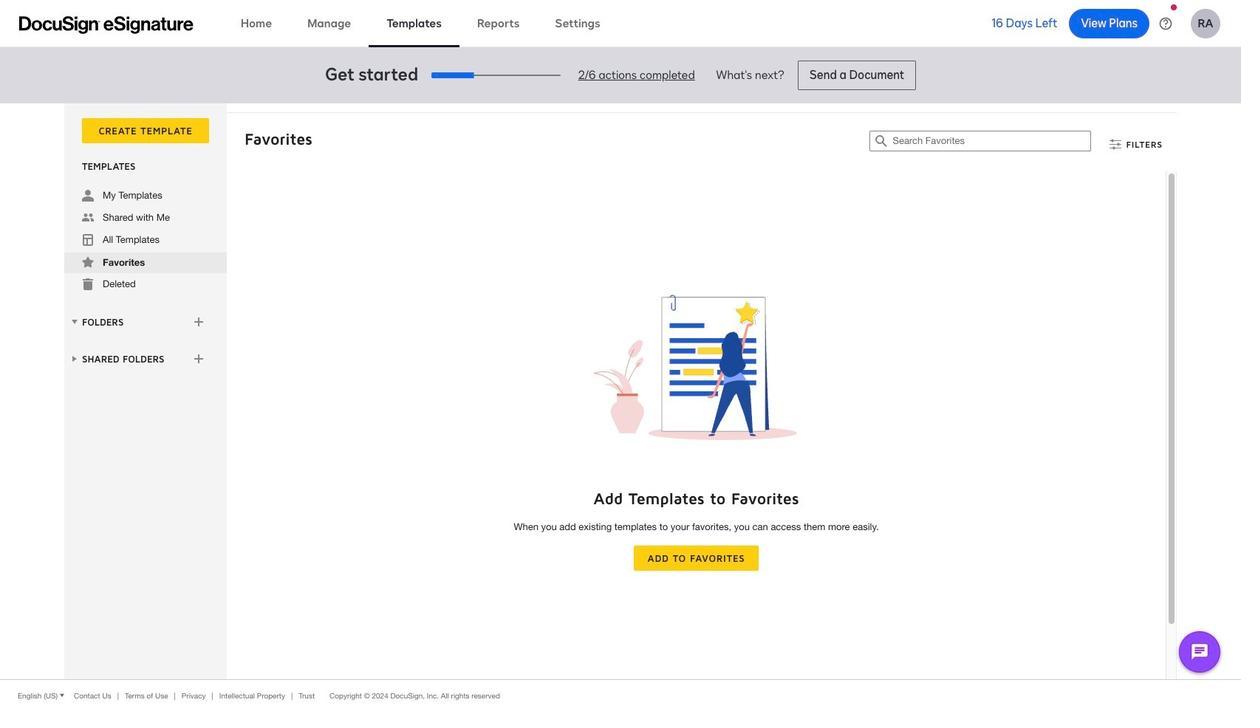 Task type: locate. For each thing, give the bounding box(es) containing it.
secondary navigation region
[[64, 103, 1181, 680]]

Search Favorites text field
[[893, 132, 1091, 151]]

templates image
[[82, 234, 94, 246]]

shared image
[[82, 212, 94, 224]]



Task type: vqa. For each thing, say whether or not it's contained in the screenshot.
View Folders ICON
yes



Task type: describe. For each thing, give the bounding box(es) containing it.
view folders image
[[69, 316, 81, 328]]

star filled image
[[82, 257, 94, 268]]

docusign esignature image
[[19, 16, 194, 34]]

more info region
[[0, 680, 1242, 712]]

user image
[[82, 190, 94, 202]]

view shared folders image
[[69, 353, 81, 365]]

trash image
[[82, 279, 94, 291]]



